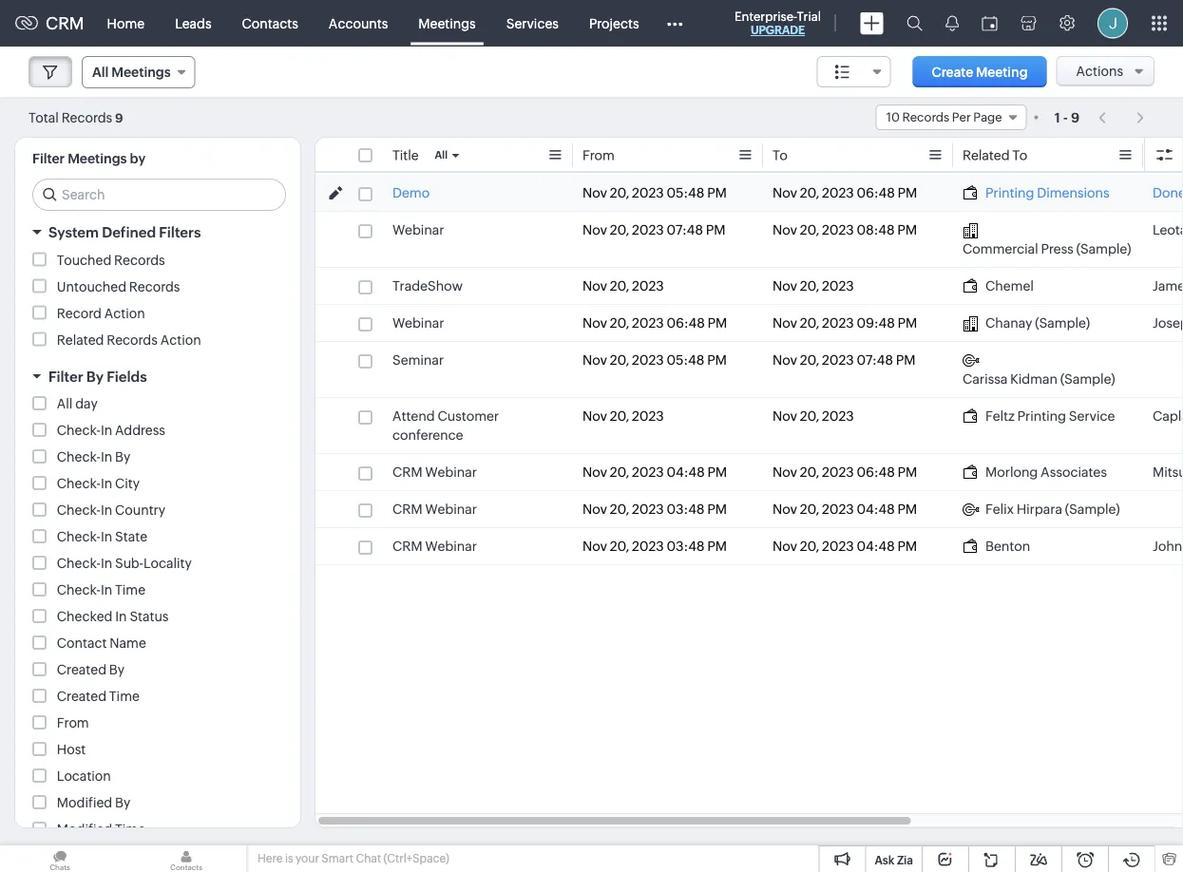 Task type: vqa. For each thing, say whether or not it's contained in the screenshot.
1st 03:48 from the bottom of the page
yes



Task type: describe. For each thing, give the bounding box(es) containing it.
create menu element
[[849, 0, 895, 46]]

demo link
[[393, 183, 430, 202]]

0 horizontal spatial 07:48
[[667, 222, 703, 238]]

tradeshow
[[393, 279, 463, 294]]

actions
[[1076, 64, 1124, 79]]

by for modified
[[115, 796, 130, 811]]

meetings for all meetings
[[112, 65, 171, 80]]

services link
[[491, 0, 574, 46]]

created by
[[57, 663, 125, 678]]

nov 20, 2023 03:48 pm for felix hirpara (sample)
[[583, 502, 727, 517]]

commercial
[[963, 241, 1039, 257]]

check- for check-in country
[[57, 503, 101, 518]]

system defined filters
[[48, 224, 201, 241]]

total
[[29, 110, 59, 125]]

john
[[1153, 539, 1183, 554]]

feltz
[[986, 409, 1015, 424]]

webinar for benton
[[425, 539, 477, 554]]

by up the "city"
[[115, 450, 131, 465]]

host
[[57, 742, 86, 758]]

country
[[115, 503, 166, 518]]

done
[[1153, 185, 1183, 201]]

projects
[[589, 16, 639, 31]]

enterprise-trial upgrade
[[735, 9, 821, 37]]

1 horizontal spatial nov 20, 2023 07:48 pm
[[773, 353, 916, 368]]

Other Modules field
[[654, 8, 695, 38]]

all meetings
[[92, 65, 171, 80]]

nov 20, 2023 04:48 pm for felix hirpara (sample)
[[773, 502, 917, 517]]

attend customer conference link
[[393, 407, 564, 445]]

morlong
[[986, 465, 1038, 480]]

related records action
[[57, 332, 201, 347]]

demo
[[393, 185, 430, 201]]

leads link
[[160, 0, 227, 46]]

felix
[[986, 502, 1014, 517]]

john 
[[1153, 539, 1183, 554]]

1 vertical spatial 06:48
[[667, 316, 705, 331]]

08:48
[[857, 222, 895, 238]]

create
[[932, 64, 974, 79]]

10 Records Per Page field
[[876, 105, 1027, 130]]

crm webinar link for morlong
[[393, 463, 477, 482]]

by for created
[[109, 663, 125, 678]]

printing dimensions
[[986, 185, 1110, 201]]

ask
[[875, 854, 895, 867]]

benton link
[[963, 537, 1031, 556]]

filter for filter by fields
[[48, 368, 83, 385]]

in for country
[[101, 503, 112, 518]]

check- for check-in address
[[57, 423, 101, 438]]

meeting
[[976, 64, 1028, 79]]

meetings link
[[403, 0, 491, 46]]

felix hirpara (sample)
[[986, 502, 1120, 517]]

records for related
[[107, 332, 158, 347]]

created for created time
[[57, 689, 106, 704]]

tradeshow link
[[393, 277, 463, 296]]

04:48 for felix hirpara (sample)
[[857, 502, 895, 517]]

03:48 for felix hirpara (sample)
[[667, 502, 705, 517]]

1 vertical spatial nov 20, 2023 06:48 pm
[[583, 316, 727, 331]]

enterprise-
[[735, 9, 797, 23]]

1 horizontal spatial 07:48
[[857, 353, 894, 368]]

all for all
[[435, 149, 448, 161]]

06:48 for nov 20, 2023 05:48 pm
[[857, 185, 895, 201]]

nov 20, 2023 06:48 pm for nov 20, 2023 04:48 pm
[[773, 465, 918, 480]]

-
[[1063, 110, 1068, 125]]

nov 20, 2023 03:48 pm for benton
[[583, 539, 727, 554]]

contacts link
[[227, 0, 314, 46]]

time for created time
[[109, 689, 140, 704]]

by
[[130, 151, 146, 166]]

(ctrl+space)
[[384, 853, 449, 866]]

04:48 for benton
[[857, 539, 895, 554]]

Search text field
[[33, 180, 285, 210]]

contact
[[57, 636, 107, 651]]

jame
[[1153, 279, 1183, 294]]

system defined filters button
[[15, 216, 300, 250]]

filters
[[159, 224, 201, 241]]

check-in city
[[57, 476, 140, 491]]

modified by
[[57, 796, 130, 811]]

1 to from the left
[[773, 148, 788, 163]]

locality
[[143, 556, 192, 571]]

capla link
[[1153, 407, 1183, 426]]

capla
[[1153, 409, 1183, 424]]

nov 20, 2023 06:48 pm for nov 20, 2023 05:48 pm
[[773, 185, 918, 201]]

10 records per page
[[887, 110, 1003, 125]]

morlong associates link
[[963, 463, 1107, 482]]

chat
[[356, 853, 381, 866]]

crm link
[[15, 14, 84, 33]]

leota link
[[1153, 221, 1183, 240]]

per
[[952, 110, 971, 125]]

nov 20, 2023 04:48 pm for benton
[[773, 539, 917, 554]]

address
[[115, 423, 165, 438]]

0 vertical spatial 04:48
[[667, 465, 705, 480]]

benton
[[986, 539, 1031, 554]]

chats image
[[0, 846, 120, 873]]

filter by fields button
[[15, 360, 300, 394]]

9 for total records 9
[[115, 111, 123, 125]]

john link
[[1153, 537, 1183, 556]]

created for created by
[[57, 663, 106, 678]]

home
[[107, 16, 145, 31]]

modified for modified time
[[57, 822, 112, 837]]

check-in state
[[57, 529, 147, 545]]

check- for check-in time
[[57, 583, 101, 598]]

create menu image
[[860, 12, 884, 35]]

modified for modified by
[[57, 796, 112, 811]]

check-in address
[[57, 423, 165, 438]]

crm webinar link for felix
[[393, 500, 477, 519]]

zia
[[897, 854, 914, 867]]

mitsu
[[1153, 465, 1183, 480]]

untouched records
[[57, 279, 180, 294]]

here is your smart chat (ctrl+space)
[[258, 853, 449, 866]]

05:48 for nov 20, 2023 07:48 pm
[[667, 353, 705, 368]]

sub-
[[115, 556, 143, 571]]

0 vertical spatial action
[[104, 306, 145, 321]]

cont
[[1153, 148, 1183, 163]]

0 horizontal spatial from
[[57, 716, 89, 731]]

crm for morlong associates
[[393, 465, 423, 480]]

10
[[887, 110, 900, 125]]

morlong associates
[[986, 465, 1107, 480]]

signals image
[[946, 15, 959, 31]]

1 horizontal spatial action
[[160, 332, 201, 347]]

09:48
[[857, 316, 895, 331]]

your
[[296, 853, 319, 866]]

press
[[1041, 241, 1074, 257]]

smart
[[322, 853, 354, 866]]

seminar link
[[393, 351, 444, 370]]

in for sub-
[[101, 556, 112, 571]]

in for time
[[101, 583, 112, 598]]

webinar for felix hirpara (sample)
[[425, 502, 477, 517]]

services
[[506, 16, 559, 31]]

3 crm webinar link from the top
[[393, 537, 477, 556]]

attend customer conference
[[393, 409, 499, 443]]

state
[[115, 529, 147, 545]]

records for untouched
[[129, 279, 180, 294]]

filter meetings by
[[32, 151, 146, 166]]

filter by fields
[[48, 368, 147, 385]]

search element
[[895, 0, 934, 47]]

trial
[[797, 9, 821, 23]]

upgrade
[[751, 24, 805, 37]]

defined
[[102, 224, 156, 241]]

9 for 1 - 9
[[1071, 110, 1080, 125]]

signals element
[[934, 0, 971, 47]]

0 vertical spatial time
[[115, 583, 146, 598]]

nov 20, 2023 05:48 pm for nov 20, 2023 07:48 pm
[[583, 353, 727, 368]]

in for state
[[101, 529, 112, 545]]

location
[[57, 769, 111, 784]]

check-in country
[[57, 503, 166, 518]]

josep link
[[1153, 314, 1183, 333]]



Task type: locate. For each thing, give the bounding box(es) containing it.
related down record
[[57, 332, 104, 347]]

nov 20, 2023 07:48 pm
[[583, 222, 726, 238], [773, 353, 916, 368]]

(sample) down 'associates'
[[1065, 502, 1120, 517]]

all inside field
[[92, 65, 109, 80]]

9 inside total records 9
[[115, 111, 123, 125]]

1 vertical spatial all
[[435, 149, 448, 161]]

check-in by
[[57, 450, 131, 465]]

1 vertical spatial 07:48
[[857, 353, 894, 368]]

filter up all day at the left top of page
[[48, 368, 83, 385]]

1 vertical spatial time
[[109, 689, 140, 704]]

all
[[92, 65, 109, 80], [435, 149, 448, 161], [57, 396, 73, 412]]

0 vertical spatial meetings
[[419, 16, 476, 31]]

1 vertical spatial crm webinar link
[[393, 500, 477, 519]]

2 vertical spatial crm webinar link
[[393, 537, 477, 556]]

feltz printing service
[[986, 409, 1115, 424]]

filter inside "dropdown button"
[[48, 368, 83, 385]]

crm webinar for morlong
[[393, 465, 477, 480]]

webinar for morlong associates
[[425, 465, 477, 480]]

record action
[[57, 306, 145, 321]]

0 horizontal spatial related
[[57, 332, 104, 347]]

records for total
[[61, 110, 112, 125]]

attend
[[393, 409, 435, 424]]

webinar link for nov 20, 2023 07:48 pm
[[393, 221, 444, 240]]

city
[[115, 476, 140, 491]]

filter
[[32, 151, 65, 166], [48, 368, 83, 385]]

by inside filter by fields "dropdown button"
[[86, 368, 104, 385]]

2 vertical spatial nov 20, 2023 04:48 pm
[[773, 539, 917, 554]]

records for 10
[[903, 110, 950, 125]]

9
[[1071, 110, 1080, 125], [115, 111, 123, 125]]

nov 20, 2023 04:48 pm
[[583, 465, 727, 480], [773, 502, 917, 517], [773, 539, 917, 554]]

1 vertical spatial 04:48
[[857, 502, 895, 517]]

2 modified from the top
[[57, 822, 112, 837]]

05:48
[[667, 185, 705, 201], [667, 353, 705, 368]]

1 05:48 from the top
[[667, 185, 705, 201]]

all for all day
[[57, 396, 73, 412]]

0 vertical spatial 05:48
[[667, 185, 705, 201]]

1 crm webinar from the top
[[393, 465, 477, 480]]

0 horizontal spatial all
[[57, 396, 73, 412]]

check- down all day at the left top of page
[[57, 423, 101, 438]]

related down page on the top
[[963, 148, 1010, 163]]

(sample) right press
[[1077, 241, 1132, 257]]

7 check- from the top
[[57, 583, 101, 598]]

in left the "city"
[[101, 476, 112, 491]]

here
[[258, 853, 283, 866]]

1 vertical spatial created
[[57, 689, 106, 704]]

1 webinar link from the top
[[393, 221, 444, 240]]

total records 9
[[29, 110, 123, 125]]

time down created by
[[109, 689, 140, 704]]

1 horizontal spatial from
[[583, 148, 615, 163]]

1 vertical spatial meetings
[[112, 65, 171, 80]]

pm
[[707, 185, 727, 201], [898, 185, 918, 201], [706, 222, 726, 238], [898, 222, 917, 238], [708, 316, 727, 331], [898, 316, 918, 331], [707, 353, 727, 368], [896, 353, 916, 368], [708, 465, 727, 480], [898, 465, 918, 480], [708, 502, 727, 517], [898, 502, 917, 517], [708, 539, 727, 554], [898, 539, 917, 554]]

2 vertical spatial meetings
[[68, 151, 127, 166]]

search image
[[907, 15, 923, 31]]

5 check- from the top
[[57, 529, 101, 545]]

0 vertical spatial nov 20, 2023 05:48 pm
[[583, 185, 727, 201]]

time down the sub-
[[115, 583, 146, 598]]

check- for check-in by
[[57, 450, 101, 465]]

1 vertical spatial 05:48
[[667, 353, 705, 368]]

2 vertical spatial all
[[57, 396, 73, 412]]

time down the modified by
[[115, 822, 145, 837]]

1
[[1055, 110, 1061, 125]]

fields
[[107, 368, 147, 385]]

created down contact
[[57, 663, 106, 678]]

None field
[[817, 56, 891, 87]]

1 vertical spatial action
[[160, 332, 201, 347]]

check- for check-in state
[[57, 529, 101, 545]]

1 vertical spatial 03:48
[[667, 539, 705, 554]]

chanay (sample) link
[[963, 314, 1090, 333]]

records inside field
[[903, 110, 950, 125]]

crm webinar for felix
[[393, 502, 477, 517]]

2 horizontal spatial all
[[435, 149, 448, 161]]

in up checked in status
[[101, 583, 112, 598]]

0 vertical spatial printing
[[986, 185, 1035, 201]]

1 vertical spatial filter
[[48, 368, 83, 385]]

name
[[110, 636, 146, 651]]

in for address
[[101, 423, 112, 438]]

records up fields
[[107, 332, 158, 347]]

leota
[[1153, 222, 1183, 238]]

commercial press (sample)
[[963, 241, 1132, 257]]

(sample) for press
[[1077, 241, 1132, 257]]

2 vertical spatial 06:48
[[857, 465, 895, 480]]

records up filter meetings by
[[61, 110, 112, 125]]

check- up check-in time
[[57, 556, 101, 571]]

filter down total
[[32, 151, 65, 166]]

(sample) up carissa kidman (sample) link
[[1035, 316, 1090, 331]]

in down check-in address
[[101, 450, 112, 465]]

check- up "check-in city"
[[57, 450, 101, 465]]

jame link
[[1153, 277, 1183, 296]]

action up the related records action
[[104, 306, 145, 321]]

1 vertical spatial nov 20, 2023 07:48 pm
[[773, 353, 916, 368]]

0 horizontal spatial nov 20, 2023 07:48 pm
[[583, 222, 726, 238]]

0 horizontal spatial to
[[773, 148, 788, 163]]

1 vertical spatial related
[[57, 332, 104, 347]]

records for touched
[[114, 252, 165, 268]]

all left the day
[[57, 396, 73, 412]]

2 to from the left
[[1013, 148, 1028, 163]]

nov 20, 2023 09:48 pm
[[773, 316, 918, 331]]

associates
[[1041, 465, 1107, 480]]

action up filter by fields "dropdown button"
[[160, 332, 201, 347]]

size image
[[835, 64, 850, 81]]

check- down check-in country
[[57, 529, 101, 545]]

4 check- from the top
[[57, 503, 101, 518]]

in up check-in by
[[101, 423, 112, 438]]

6 check- from the top
[[57, 556, 101, 571]]

ask zia
[[875, 854, 914, 867]]

0 vertical spatial nov 20, 2023 03:48 pm
[[583, 502, 727, 517]]

system
[[48, 224, 99, 241]]

in left state
[[101, 529, 112, 545]]

contacts
[[242, 16, 298, 31]]

to
[[773, 148, 788, 163], [1013, 148, 1028, 163]]

modified down location
[[57, 796, 112, 811]]

all for all meetings
[[92, 65, 109, 80]]

nov 20, 2023 05:48 pm for nov 20, 2023 06:48 pm
[[583, 185, 727, 201]]

by down name
[[109, 663, 125, 678]]

2 vertical spatial crm webinar
[[393, 539, 477, 554]]

2 webinar link from the top
[[393, 314, 444, 333]]

meetings for filter meetings by
[[68, 151, 127, 166]]

in for status
[[115, 609, 127, 625]]

accounts
[[329, 16, 388, 31]]

9 down all meetings
[[115, 111, 123, 125]]

crm
[[46, 14, 84, 33], [393, 465, 423, 480], [393, 502, 423, 517], [393, 539, 423, 554]]

crm for felix hirpara (sample)
[[393, 502, 423, 517]]

1 horizontal spatial all
[[92, 65, 109, 80]]

0 vertical spatial filter
[[32, 151, 65, 166]]

2 vertical spatial 04:48
[[857, 539, 895, 554]]

seminar
[[393, 353, 444, 368]]

nov 20, 2023 03:48 pm
[[583, 502, 727, 517], [583, 539, 727, 554]]

2 nov 20, 2023 05:48 pm from the top
[[583, 353, 727, 368]]

check- down check-in by
[[57, 476, 101, 491]]

check- for check-in city
[[57, 476, 101, 491]]

0 vertical spatial modified
[[57, 796, 112, 811]]

created time
[[57, 689, 140, 704]]

in up check-in state
[[101, 503, 112, 518]]

0 vertical spatial from
[[583, 148, 615, 163]]

0 vertical spatial nov 20, 2023 04:48 pm
[[583, 465, 727, 480]]

0 vertical spatial all
[[92, 65, 109, 80]]

printing down related to
[[986, 185, 1035, 201]]

chemel
[[986, 279, 1034, 294]]

webinar link up the seminar
[[393, 314, 444, 333]]

0 vertical spatial 06:48
[[857, 185, 895, 201]]

by for filter
[[86, 368, 104, 385]]

(sample) for hirpara
[[1065, 502, 1120, 517]]

1 horizontal spatial 9
[[1071, 110, 1080, 125]]

row group containing demo
[[316, 175, 1183, 566]]

created down created by
[[57, 689, 106, 704]]

in for city
[[101, 476, 112, 491]]

commercial press (sample) link
[[963, 221, 1134, 259]]

0 vertical spatial crm webinar
[[393, 465, 477, 480]]

webinar
[[393, 222, 444, 238], [393, 316, 444, 331], [425, 465, 477, 480], [425, 502, 477, 517], [425, 539, 477, 554]]

1 vertical spatial nov 20, 2023 04:48 pm
[[773, 502, 917, 517]]

2 check- from the top
[[57, 450, 101, 465]]

modified down the modified by
[[57, 822, 112, 837]]

2 vertical spatial time
[[115, 822, 145, 837]]

row group
[[316, 175, 1183, 566]]

2 05:48 from the top
[[667, 353, 705, 368]]

by up modified time
[[115, 796, 130, 811]]

meetings inside field
[[112, 65, 171, 80]]

projects link
[[574, 0, 654, 46]]

1 horizontal spatial to
[[1013, 148, 1028, 163]]

feltz printing service link
[[963, 407, 1115, 426]]

0 vertical spatial nov 20, 2023 06:48 pm
[[773, 185, 918, 201]]

status
[[130, 609, 169, 625]]

chanay (sample)
[[986, 316, 1090, 331]]

in up name
[[115, 609, 127, 625]]

in left the sub-
[[101, 556, 112, 571]]

webinar link down demo
[[393, 221, 444, 240]]

1 vertical spatial nov 20, 2023 03:48 pm
[[583, 539, 727, 554]]

records down touched records
[[129, 279, 180, 294]]

9 right -
[[1071, 110, 1080, 125]]

leads
[[175, 16, 212, 31]]

3 crm webinar from the top
[[393, 539, 477, 554]]

1 crm webinar link from the top
[[393, 463, 477, 482]]

1 horizontal spatial related
[[963, 148, 1010, 163]]

3 check- from the top
[[57, 476, 101, 491]]

0 horizontal spatial 9
[[115, 111, 123, 125]]

chemel link
[[963, 277, 1034, 296]]

webinar link for nov 20, 2023 06:48 pm
[[393, 314, 444, 333]]

page
[[974, 110, 1003, 125]]

2 created from the top
[[57, 689, 106, 704]]

mitsu link
[[1153, 463, 1183, 482]]

meetings
[[419, 16, 476, 31], [112, 65, 171, 80], [68, 151, 127, 166]]

1 03:48 from the top
[[667, 502, 705, 517]]

josep
[[1153, 316, 1183, 331]]

all up total records 9
[[92, 65, 109, 80]]

related for related records action
[[57, 332, 104, 347]]

1 vertical spatial modified
[[57, 822, 112, 837]]

related for related to
[[963, 148, 1010, 163]]

1 vertical spatial nov 20, 2023 05:48 pm
[[583, 353, 727, 368]]

(sample) up service
[[1061, 372, 1116, 387]]

modified
[[57, 796, 112, 811], [57, 822, 112, 837]]

records down defined in the left of the page
[[114, 252, 165, 268]]

by up the day
[[86, 368, 104, 385]]

printing down carissa kidman (sample)
[[1018, 409, 1067, 424]]

profile image
[[1098, 8, 1128, 38]]

0 vertical spatial crm webinar link
[[393, 463, 477, 482]]

1 vertical spatial printing
[[1018, 409, 1067, 424]]

2 crm webinar link from the top
[[393, 500, 477, 519]]

0 vertical spatial nov 20, 2023 07:48 pm
[[583, 222, 726, 238]]

1 nov 20, 2023 03:48 pm from the top
[[583, 502, 727, 517]]

profile element
[[1087, 0, 1140, 46]]

check- down "check-in city"
[[57, 503, 101, 518]]

(sample) for kidman
[[1061, 372, 1116, 387]]

03:48 for benton
[[667, 539, 705, 554]]

nov 20, 2023
[[583, 279, 664, 294], [773, 279, 854, 294], [583, 409, 664, 424], [773, 409, 854, 424]]

touched
[[57, 252, 111, 268]]

2 crm webinar from the top
[[393, 502, 477, 517]]

1 vertical spatial webinar link
[[393, 314, 444, 333]]

modified time
[[57, 822, 145, 837]]

navigation
[[1089, 104, 1155, 131]]

All Meetings field
[[82, 56, 195, 88]]

time for modified time
[[115, 822, 145, 837]]

1 nov 20, 2023 05:48 pm from the top
[[583, 185, 727, 201]]

dimensions
[[1037, 185, 1110, 201]]

records right 10
[[903, 110, 950, 125]]

(sample)
[[1077, 241, 1132, 257], [1035, 316, 1090, 331], [1061, 372, 1116, 387], [1065, 502, 1120, 517]]

webinar link
[[393, 221, 444, 240], [393, 314, 444, 333]]

create meeting
[[932, 64, 1028, 79]]

1 modified from the top
[[57, 796, 112, 811]]

05:48 for nov 20, 2023 06:48 pm
[[667, 185, 705, 201]]

carissa
[[963, 372, 1008, 387]]

nov 20, 2023 08:48 pm
[[773, 222, 917, 238]]

calendar image
[[982, 16, 998, 31]]

0 vertical spatial created
[[57, 663, 106, 678]]

in for by
[[101, 450, 112, 465]]

0 vertical spatial webinar link
[[393, 221, 444, 240]]

0 vertical spatial 03:48
[[667, 502, 705, 517]]

nov
[[583, 185, 607, 201], [773, 185, 797, 201], [583, 222, 607, 238], [773, 222, 797, 238], [583, 279, 607, 294], [773, 279, 797, 294], [583, 316, 607, 331], [773, 316, 797, 331], [583, 353, 607, 368], [773, 353, 797, 368], [583, 409, 607, 424], [773, 409, 797, 424], [583, 465, 607, 480], [773, 465, 797, 480], [583, 502, 607, 517], [773, 502, 797, 517], [583, 539, 607, 554], [773, 539, 797, 554]]

is
[[285, 853, 293, 866]]

filter for filter meetings by
[[32, 151, 65, 166]]

kidman
[[1011, 372, 1058, 387]]

0 vertical spatial related
[[963, 148, 1010, 163]]

conference
[[393, 428, 463, 443]]

1 - 9
[[1055, 110, 1080, 125]]

nov 20, 2023 05:48 pm
[[583, 185, 727, 201], [583, 353, 727, 368]]

1 vertical spatial from
[[57, 716, 89, 731]]

2 vertical spatial nov 20, 2023 06:48 pm
[[773, 465, 918, 480]]

meetings down home
[[112, 65, 171, 80]]

contacts image
[[126, 846, 246, 873]]

check- for check-in sub-locality
[[57, 556, 101, 571]]

untouched
[[57, 279, 126, 294]]

felix hirpara (sample) link
[[963, 500, 1120, 519]]

contact name
[[57, 636, 146, 651]]

related to
[[963, 148, 1028, 163]]

1 vertical spatial crm webinar
[[393, 502, 477, 517]]

check- up checked
[[57, 583, 101, 598]]

hirpara
[[1017, 502, 1063, 517]]

20,
[[610, 185, 629, 201], [800, 185, 820, 201], [610, 222, 629, 238], [800, 222, 820, 238], [610, 279, 629, 294], [800, 279, 820, 294], [610, 316, 629, 331], [800, 316, 820, 331], [610, 353, 629, 368], [800, 353, 820, 368], [610, 409, 629, 424], [800, 409, 820, 424], [610, 465, 629, 480], [800, 465, 820, 480], [610, 502, 629, 517], [800, 502, 820, 517], [610, 539, 629, 554], [800, 539, 820, 554]]

crm for benton
[[393, 539, 423, 554]]

2 03:48 from the top
[[667, 539, 705, 554]]

meetings left by
[[68, 151, 127, 166]]

1 check- from the top
[[57, 423, 101, 438]]

all right title
[[435, 149, 448, 161]]

06:48 for nov 20, 2023 04:48 pm
[[857, 465, 895, 480]]

1 created from the top
[[57, 663, 106, 678]]

meetings left services link
[[419, 16, 476, 31]]

0 vertical spatial 07:48
[[667, 222, 703, 238]]

2 nov 20, 2023 03:48 pm from the top
[[583, 539, 727, 554]]

0 horizontal spatial action
[[104, 306, 145, 321]]



